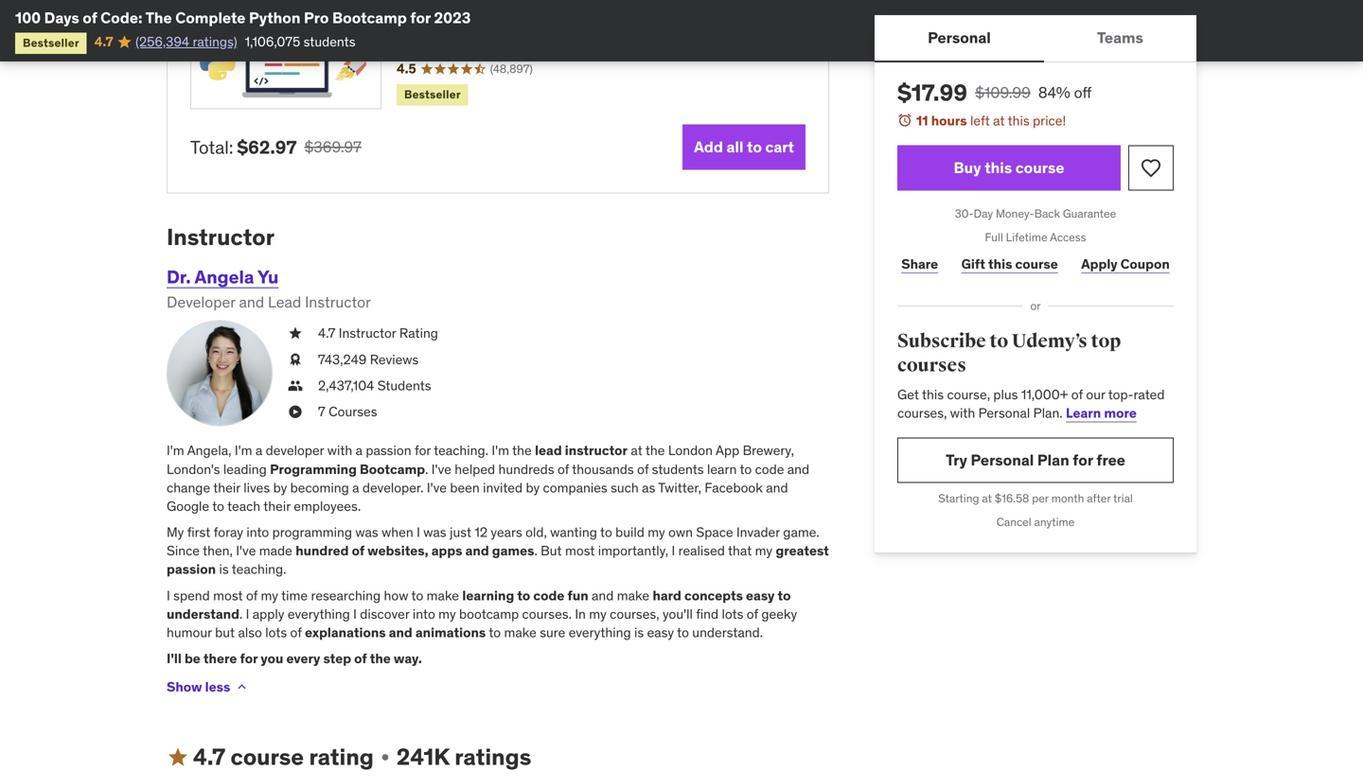 Task type: describe. For each thing, give the bounding box(es) containing it.
i left spend at bottom left
[[167, 587, 170, 604]]

programming bootcamp
[[270, 461, 425, 478]]

i down own
[[672, 543, 675, 560]]

angela
[[194, 266, 254, 288]]

find
[[696, 606, 719, 623]]

employees.
[[294, 498, 361, 515]]

cart
[[765, 137, 794, 157]]

my
[[167, 524, 184, 541]]

apply
[[253, 606, 284, 623]]

of right days
[[83, 8, 97, 27]]

share
[[901, 255, 938, 272]]

full inside 30-day money-back guarantee full lifetime access
[[985, 230, 1003, 245]]

rated
[[1134, 386, 1165, 403]]

the
[[145, 8, 172, 27]]

since
[[167, 543, 200, 560]]

easy inside hard concepts easy to understand
[[746, 587, 775, 604]]

i've inside my first foray into programming was when i was just 12 years old, wanting to build my own space invader game. since then, i've made
[[236, 543, 256, 560]]

cancel
[[997, 515, 1032, 529]]

my up apply
[[261, 587, 278, 604]]

courses, inside get this course, plus 11,000+ of our top-rated courses, with personal plan.
[[897, 405, 947, 422]]

this for get
[[922, 386, 944, 403]]

reviews
[[370, 351, 419, 368]]

courses, inside . i apply everything i discover into my bootcamp courses. in my courses, you'll find lots of geeky humour but also lots of
[[610, 606, 659, 623]]

sure
[[540, 624, 565, 641]]

to inside the subscribe to udemy's top courses
[[990, 330, 1008, 353]]

made
[[259, 543, 292, 560]]

2 horizontal spatial make
[[617, 587, 649, 604]]

students inside . i've helped hundreds of thousands of students learn to code and change their lives by becoming a developer. i've been invited by companies such as twitter, facebook and google to teach their employees.
[[652, 461, 704, 478]]

0 vertical spatial instructor
[[167, 223, 275, 252]]

try personal plan for free
[[946, 450, 1126, 470]]

at inside at the london app brewery, london's leading
[[631, 442, 643, 459]]

to inside my first foray into programming was when i was just 12 years old, wanting to build my own space invader game. since then, i've made
[[600, 524, 612, 541]]

at inside starting at $16.58 per month after trial cancel anytime
[[982, 491, 992, 506]]

apply coupon
[[1081, 255, 1170, 272]]

subscribe to udemy's top courses
[[897, 330, 1121, 377]]

(256,394 ratings)
[[135, 33, 237, 50]]

with inside get this course, plus 11,000+ of our top-rated courses, with personal plan.
[[950, 405, 975, 422]]

google
[[167, 498, 209, 515]]

access
[[1050, 230, 1086, 245]]

i down researching
[[353, 606, 357, 623]]

programming
[[272, 524, 352, 541]]

in
[[575, 606, 586, 623]]

there
[[203, 650, 237, 668]]

teams
[[1097, 28, 1144, 47]]

2,437,104
[[318, 377, 374, 394]]

plan
[[1037, 450, 1069, 470]]

$17.99 $109.99 84% off
[[897, 79, 1092, 107]]

greatest
[[776, 543, 829, 560]]

subscribe
[[897, 330, 986, 353]]

0 horizontal spatial the
[[370, 650, 391, 668]]

of left geeky at the bottom of the page
[[747, 606, 758, 623]]

1 vertical spatial is
[[634, 624, 644, 641]]

geeky
[[761, 606, 797, 623]]

and inside the dr. angela yu developer and lead instructor
[[239, 292, 264, 312]]

python and django full stack web developer bootcamp link
[[397, 0, 644, 38]]

2023
[[434, 8, 471, 27]]

show
[[167, 679, 202, 696]]

get
[[897, 386, 919, 403]]

top-
[[1108, 386, 1134, 403]]

hours
[[931, 112, 967, 129]]

apply
[[1081, 255, 1118, 272]]

xsmall image
[[288, 324, 303, 343]]

0 vertical spatial at
[[993, 112, 1005, 129]]

0 vertical spatial passion
[[366, 442, 411, 459]]

into inside . i apply everything i discover into my bootcamp courses. in my courses, you'll find lots of geeky humour but also lots of
[[413, 606, 435, 623]]

4.5
[[397, 60, 416, 77]]

to left teach
[[212, 498, 224, 515]]

yu
[[257, 266, 279, 288]]

7 courses
[[318, 403, 377, 420]]

own
[[668, 524, 693, 541]]

4.7 for 4.7 instructor rating
[[318, 325, 335, 342]]

personal inside try personal plan for free link
[[971, 450, 1034, 470]]

my right "in" at the bottom of page
[[589, 606, 607, 623]]

743,249 reviews
[[318, 351, 419, 368]]

month
[[1051, 491, 1084, 506]]

$369.97
[[304, 137, 362, 157]]

brewery,
[[743, 442, 794, 459]]

stack
[[566, 0, 608, 20]]

2 by from the left
[[526, 479, 540, 496]]

passion inside greatest passion
[[167, 561, 216, 578]]

gift this course link
[[957, 245, 1062, 283]]

743,249
[[318, 351, 367, 368]]

2 vertical spatial instructor
[[339, 325, 396, 342]]

change
[[167, 479, 210, 496]]

1 horizontal spatial teaching.
[[434, 442, 488, 459]]

of up i'll be there for you every step of the way.
[[290, 624, 302, 641]]

udemy's
[[1012, 330, 1088, 353]]

84%
[[1038, 83, 1070, 102]]

developer
[[266, 442, 324, 459]]

a up programming bootcamp
[[356, 442, 363, 459]]

bootcamp right the pro
[[332, 8, 407, 27]]

0 horizontal spatial code
[[533, 587, 565, 604]]

0 vertical spatial i've
[[431, 461, 451, 478]]

that
[[728, 543, 752, 560]]

for up developer.
[[415, 442, 431, 459]]

personal inside personal button
[[928, 28, 991, 47]]

2 i'm from the left
[[235, 442, 252, 459]]

humour
[[167, 624, 212, 641]]

greatest passion
[[167, 543, 829, 578]]

30-day money-back guarantee full lifetime access
[[955, 206, 1116, 245]]

explanations and animations to make sure everything is easy to understand.
[[305, 624, 763, 641]]

bootcamp
[[459, 606, 519, 623]]

starting at $16.58 per month after trial cancel anytime
[[938, 491, 1133, 529]]

companies
[[543, 479, 607, 496]]

1 horizontal spatial most
[[565, 543, 595, 560]]

1 by from the left
[[273, 479, 287, 496]]

code:
[[101, 8, 142, 27]]

dr. angela yu image
[[167, 321, 273, 427]]

plus
[[993, 386, 1018, 403]]

11 hours left at this price!
[[916, 112, 1066, 129]]

but
[[541, 543, 562, 560]]

i up "also"
[[246, 606, 249, 623]]

1 horizontal spatial the
[[512, 442, 532, 459]]

dr. angela yu link
[[167, 266, 279, 288]]

you
[[261, 650, 283, 668]]

xsmall image for 2,437,104 students
[[288, 377, 303, 395]]

buy
[[954, 158, 981, 177]]

courses
[[897, 354, 966, 377]]

add
[[694, 137, 723, 157]]

importantly,
[[598, 543, 668, 560]]

also
[[238, 624, 262, 641]]

courses
[[329, 403, 377, 420]]

to down bootcamp
[[489, 624, 501, 641]]

angela,
[[187, 442, 231, 459]]

add all to cart button
[[683, 125, 806, 170]]

i'm angela, i'm a developer with a passion for teaching. i'm the lead instructor
[[167, 442, 628, 459]]

alarm image
[[897, 113, 913, 128]]

hundred
[[296, 543, 349, 560]]

1 vertical spatial bestseller
[[404, 87, 461, 102]]

0 horizontal spatial is
[[219, 561, 229, 578]]

ratings)
[[193, 33, 237, 50]]

python inside python and django full stack web developer bootcamp
[[397, 0, 448, 20]]

to right how
[[411, 587, 423, 604]]

websites,
[[367, 543, 428, 560]]

1 vertical spatial everything
[[569, 624, 631, 641]]

this for gift
[[988, 255, 1012, 272]]

learn
[[1066, 405, 1101, 422]]

a up leading at bottom left
[[255, 442, 262, 459]]



Task type: locate. For each thing, give the bounding box(es) containing it.
understand.
[[692, 624, 763, 641]]

with up programming bootcamp
[[327, 442, 352, 459]]

2 vertical spatial .
[[239, 606, 243, 623]]

1 horizontal spatial at
[[982, 491, 992, 506]]

1 vertical spatial teaching.
[[232, 561, 286, 578]]

1 horizontal spatial by
[[526, 479, 540, 496]]

1 horizontal spatial make
[[504, 624, 537, 641]]

48897 reviews element
[[490, 61, 533, 77]]

teaching.
[[434, 442, 488, 459], [232, 561, 286, 578]]

the up hundreds on the left bottom of the page
[[512, 442, 532, 459]]

bestseller down 4.5 in the top of the page
[[404, 87, 461, 102]]

courses.
[[522, 606, 572, 623]]

0 horizontal spatial lots
[[265, 624, 287, 641]]

4.7 for 4.7
[[94, 33, 113, 50]]

at up thousands
[[631, 442, 643, 459]]

try
[[946, 450, 967, 470]]

buy this course button
[[897, 145, 1121, 191]]

lead
[[268, 292, 301, 312]]

1 horizontal spatial code
[[755, 461, 784, 478]]

lifetime
[[1006, 230, 1048, 245]]

xsmall image for 743,249 reviews
[[288, 351, 303, 369]]

2 was from the left
[[423, 524, 446, 541]]

as
[[642, 479, 655, 496]]

all
[[727, 137, 744, 157]]

most down wanting
[[565, 543, 595, 560]]

1 horizontal spatial passion
[[366, 442, 411, 459]]

facebook
[[705, 479, 763, 496]]

everything inside . i apply everything i discover into my bootcamp courses. in my courses, you'll find lots of geeky humour but also lots of
[[288, 606, 350, 623]]

0 horizontal spatial i'm
[[167, 442, 184, 459]]

to up courses.
[[517, 587, 530, 604]]

1 horizontal spatial everything
[[569, 624, 631, 641]]

to inside hard concepts easy to understand
[[778, 587, 791, 604]]

was left when
[[355, 524, 378, 541]]

1 vertical spatial code
[[533, 587, 565, 604]]

1 horizontal spatial lots
[[722, 606, 744, 623]]

personal up $16.58
[[971, 450, 1034, 470]]

1 vertical spatial courses,
[[610, 606, 659, 623]]

0 vertical spatial 4.7
[[94, 33, 113, 50]]

everything down time
[[288, 606, 350, 623]]

$109.99
[[975, 83, 1031, 102]]

0 vertical spatial code
[[755, 461, 784, 478]]

personal inside get this course, plus 11,000+ of our top-rated courses, with personal plan.
[[979, 405, 1030, 422]]

developer inside the dr. angela yu developer and lead instructor
[[167, 292, 235, 312]]

code inside . i've helped hundreds of thousands of students learn to code and change their lives by becoming a developer. i've been invited by companies such as twitter, facebook and google to teach their employees.
[[755, 461, 784, 478]]

. i apply everything i discover into my bootcamp courses. in my courses, you'll find lots of geeky humour but also lots of
[[167, 606, 797, 641]]

my down invader
[[755, 543, 773, 560]]

0 vertical spatial course
[[1016, 158, 1065, 177]]

1 vertical spatial full
[[985, 230, 1003, 245]]

london
[[668, 442, 713, 459]]

passion down since
[[167, 561, 216, 578]]

1 vertical spatial instructor
[[305, 292, 371, 312]]

been
[[450, 479, 480, 496]]

developer inside python and django full stack web developer bootcamp
[[397, 18, 470, 38]]

teaching. down "made"
[[232, 561, 286, 578]]

hundred of websites, apps and games . but most importantly, i realised that my
[[296, 543, 776, 560]]

this right gift
[[988, 255, 1012, 272]]

of right 'hundred'
[[352, 543, 364, 560]]

1 course from the top
[[1016, 158, 1065, 177]]

how
[[384, 587, 408, 604]]

course
[[1016, 158, 1065, 177], [1015, 255, 1058, 272]]

0 vertical spatial courses,
[[897, 405, 947, 422]]

.
[[425, 461, 428, 478], [534, 543, 538, 560], [239, 606, 243, 623]]

researching
[[311, 587, 381, 604]]

at right left in the top of the page
[[993, 112, 1005, 129]]

make left hard
[[617, 587, 649, 604]]

0 vertical spatial their
[[213, 479, 240, 496]]

explanations
[[305, 624, 386, 641]]

3 i'm from the left
[[492, 442, 509, 459]]

2 horizontal spatial at
[[993, 112, 1005, 129]]

1 vertical spatial easy
[[647, 624, 674, 641]]

4.7 instructor rating
[[318, 325, 438, 342]]

total: $62.97 $369.97
[[190, 136, 362, 159]]

1 vertical spatial passion
[[167, 561, 216, 578]]

guarantee
[[1063, 206, 1116, 221]]

make up the animations
[[427, 587, 459, 604]]

0 vertical spatial is
[[219, 561, 229, 578]]

. for learning to code fun
[[239, 606, 243, 623]]

0 horizontal spatial make
[[427, 587, 459, 604]]

this right get
[[922, 386, 944, 403]]

a inside . i've helped hundreds of thousands of students learn to code and change their lives by becoming a developer. i've been invited by companies such as twitter, facebook and google to teach their employees.
[[352, 479, 359, 496]]

plan.
[[1033, 405, 1063, 422]]

2 vertical spatial i've
[[236, 543, 256, 560]]

2 vertical spatial personal
[[971, 450, 1034, 470]]

i'm up helped
[[492, 442, 509, 459]]

for left free
[[1073, 450, 1093, 470]]

0 vertical spatial easy
[[746, 587, 775, 604]]

personal down plus
[[979, 405, 1030, 422]]

1 i'm from the left
[[167, 442, 184, 459]]

invader
[[737, 524, 780, 541]]

1 horizontal spatial i'm
[[235, 442, 252, 459]]

total:
[[190, 136, 233, 158]]

most up the 'understand'
[[213, 587, 243, 604]]

1 vertical spatial with
[[327, 442, 352, 459]]

0 horizontal spatial easy
[[647, 624, 674, 641]]

0 vertical spatial developer
[[397, 18, 470, 38]]

was up apps at the bottom
[[423, 524, 446, 541]]

such
[[611, 479, 639, 496]]

1 horizontal spatial bestseller
[[404, 87, 461, 102]]

1 horizontal spatial .
[[425, 461, 428, 478]]

0 horizontal spatial .
[[239, 606, 243, 623]]

buy this course
[[954, 158, 1065, 177]]

concepts
[[684, 587, 743, 604]]

0 vertical spatial teaching.
[[434, 442, 488, 459]]

i right when
[[417, 524, 420, 541]]

1 vertical spatial course
[[1015, 255, 1058, 272]]

i'm up leading at bottom left
[[235, 442, 252, 459]]

python up 4.5 in the top of the page
[[397, 0, 448, 20]]

i'm
[[167, 442, 184, 459], [235, 442, 252, 459], [492, 442, 509, 459]]

to inside button
[[747, 137, 762, 157]]

course inside button
[[1016, 158, 1065, 177]]

students down the pro
[[303, 33, 356, 50]]

lead
[[535, 442, 562, 459]]

python up '1,106,075'
[[249, 8, 301, 27]]

personal up "$17.99"
[[928, 28, 991, 47]]

. for lead instructor
[[425, 461, 428, 478]]

i've left the been
[[427, 479, 447, 496]]

2 horizontal spatial .
[[534, 543, 538, 560]]

1 vertical spatial developer
[[167, 292, 235, 312]]

is
[[219, 561, 229, 578], [634, 624, 644, 641]]

of right "step"
[[354, 650, 367, 668]]

developer up 4.5 in the top of the page
[[397, 18, 470, 38]]

to up geeky at the bottom of the page
[[778, 587, 791, 604]]

bootcamp up developer.
[[360, 461, 425, 478]]

0 vertical spatial full
[[537, 0, 563, 20]]

hard
[[653, 587, 681, 604]]

0 vertical spatial bestseller
[[23, 35, 79, 50]]

1 horizontal spatial was
[[423, 524, 446, 541]]

1 vertical spatial lots
[[265, 624, 287, 641]]

my left own
[[648, 524, 665, 541]]

gift this course
[[962, 255, 1058, 272]]

instructor up '4.7 instructor rating'
[[305, 292, 371, 312]]

1 vertical spatial 4.7
[[318, 325, 335, 342]]

0 vertical spatial .
[[425, 461, 428, 478]]

teach
[[227, 498, 260, 515]]

1 vertical spatial i've
[[427, 479, 447, 496]]

1 horizontal spatial with
[[950, 405, 975, 422]]

days
[[44, 8, 79, 27]]

the left london
[[646, 442, 665, 459]]

code down brewery,
[[755, 461, 784, 478]]

0 horizontal spatial passion
[[167, 561, 216, 578]]

medium image
[[167, 747, 189, 769]]

my up the animations
[[438, 606, 456, 623]]

1 vertical spatial into
[[413, 606, 435, 623]]

teaching. up helped
[[434, 442, 488, 459]]

everything down "in" at the bottom of page
[[569, 624, 631, 641]]

1 horizontal spatial into
[[413, 606, 435, 623]]

easy down you'll
[[647, 624, 674, 641]]

passion
[[366, 442, 411, 459], [167, 561, 216, 578]]

my inside my first foray into programming was when i was just 12 years old, wanting to build my own space invader game. since then, i've made
[[648, 524, 665, 541]]

of up as
[[637, 461, 649, 478]]

learn
[[707, 461, 737, 478]]

i'm up london's at the left bottom
[[167, 442, 184, 459]]

full inside python and django full stack web developer bootcamp
[[537, 0, 563, 20]]

i've up the been
[[431, 461, 451, 478]]

free
[[1097, 450, 1126, 470]]

a down programming bootcamp
[[352, 479, 359, 496]]

lots down apply
[[265, 624, 287, 641]]

i spend most of my time researching how to make learning to code fun and make
[[167, 587, 653, 604]]

becoming
[[290, 479, 349, 496]]

to right the all
[[747, 137, 762, 157]]

show less button
[[167, 669, 249, 706]]

0 horizontal spatial their
[[213, 479, 240, 496]]

this right the buy
[[985, 158, 1012, 177]]

1 horizontal spatial full
[[985, 230, 1003, 245]]

python and django full stack web developer bootcamp
[[397, 0, 644, 38]]

to down you'll
[[677, 624, 689, 641]]

bootcamp inside python and django full stack web developer bootcamp
[[473, 18, 548, 38]]

price!
[[1033, 112, 1066, 129]]

but
[[215, 624, 235, 641]]

1 horizontal spatial python
[[397, 0, 448, 20]]

animations
[[415, 624, 486, 641]]

for left you
[[240, 650, 258, 668]]

into down i spend most of my time researching how to make learning to code fun and make
[[413, 606, 435, 623]]

django
[[482, 0, 534, 20]]

into inside my first foray into programming was when i was just 12 years old, wanting to build my own space invader game. since then, i've made
[[246, 524, 269, 541]]

course down lifetime
[[1015, 255, 1058, 272]]

show less
[[167, 679, 230, 696]]

learn more link
[[1066, 405, 1137, 422]]

1 was from the left
[[355, 524, 378, 541]]

0 vertical spatial lots
[[722, 606, 744, 623]]

build
[[616, 524, 645, 541]]

of inside get this course, plus 11,000+ of our top-rated courses, with personal plan.
[[1071, 386, 1083, 403]]

4.7
[[94, 33, 113, 50], [318, 325, 335, 342]]

. up "also"
[[239, 606, 243, 623]]

off
[[1074, 83, 1092, 102]]

code up courses.
[[533, 587, 565, 604]]

easy up geeky at the bottom of the page
[[746, 587, 775, 604]]

1 vertical spatial .
[[534, 543, 538, 560]]

1 horizontal spatial easy
[[746, 587, 775, 604]]

invited
[[483, 479, 523, 496]]

1 horizontal spatial courses,
[[897, 405, 947, 422]]

instructor inside the dr. angela yu developer and lead instructor
[[305, 292, 371, 312]]

day
[[974, 206, 993, 221]]

thousands
[[572, 461, 634, 478]]

courses, down get
[[897, 405, 947, 422]]

0 horizontal spatial courses,
[[610, 606, 659, 623]]

is teaching.
[[216, 561, 286, 578]]

this inside get this course, plus 11,000+ of our top-rated courses, with personal plan.
[[922, 386, 944, 403]]

for
[[410, 8, 431, 27], [415, 442, 431, 459], [1073, 450, 1093, 470], [240, 650, 258, 668]]

0 horizontal spatial by
[[273, 479, 287, 496]]

complete
[[175, 8, 246, 27]]

. i've helped hundreds of thousands of students learn to code and change their lives by becoming a developer. i've been invited by companies such as twitter, facebook and google to teach their employees.
[[167, 461, 810, 515]]

gift
[[962, 255, 985, 272]]

make left sure
[[504, 624, 537, 641]]

2 course from the top
[[1015, 255, 1058, 272]]

1 horizontal spatial students
[[652, 461, 704, 478]]

courses, down hard
[[610, 606, 659, 623]]

1 vertical spatial personal
[[979, 405, 1030, 422]]

12
[[475, 524, 488, 541]]

passion up developer.
[[366, 442, 411, 459]]

i inside my first foray into programming was when i was just 12 years old, wanting to build my own space invader game. since then, i've made
[[417, 524, 420, 541]]

leading
[[223, 461, 267, 478]]

this inside button
[[985, 158, 1012, 177]]

wishlist image
[[1140, 157, 1163, 179]]

2 vertical spatial at
[[982, 491, 992, 506]]

the inside at the london app brewery, london's leading
[[646, 442, 665, 459]]

full down the day
[[985, 230, 1003, 245]]

. inside . i apply everything i discover into my bootcamp courses. in my courses, you'll find lots of geeky humour but also lots of
[[239, 606, 243, 623]]

by down hundreds on the left bottom of the page
[[526, 479, 540, 496]]

fun
[[568, 587, 589, 604]]

0 vertical spatial most
[[565, 543, 595, 560]]

0 horizontal spatial developer
[[167, 292, 235, 312]]

xsmall image inside show less button
[[234, 680, 249, 695]]

i've up is teaching.
[[236, 543, 256, 560]]

1 horizontal spatial is
[[634, 624, 644, 641]]

course for gift this course
[[1015, 255, 1058, 272]]

2 horizontal spatial the
[[646, 442, 665, 459]]

space
[[696, 524, 733, 541]]

0 vertical spatial with
[[950, 405, 975, 422]]

developer down dr. angela yu link
[[167, 292, 235, 312]]

1 horizontal spatial developer
[[397, 18, 470, 38]]

students up twitter,
[[652, 461, 704, 478]]

1 vertical spatial their
[[263, 498, 291, 515]]

my
[[648, 524, 665, 541], [755, 543, 773, 560], [261, 587, 278, 604], [438, 606, 456, 623], [589, 606, 607, 623]]

share button
[[897, 245, 942, 283]]

0 horizontal spatial most
[[213, 587, 243, 604]]

0 horizontal spatial with
[[327, 442, 352, 459]]

course for buy this course
[[1016, 158, 1065, 177]]

1 vertical spatial students
[[652, 461, 704, 478]]

0 vertical spatial personal
[[928, 28, 991, 47]]

0 horizontal spatial bestseller
[[23, 35, 79, 50]]

0 horizontal spatial full
[[537, 0, 563, 20]]

course up "back"
[[1016, 158, 1065, 177]]

. left the but
[[534, 543, 538, 560]]

1 horizontal spatial their
[[263, 498, 291, 515]]

students
[[377, 377, 431, 394]]

0 vertical spatial everything
[[288, 606, 350, 623]]

just
[[450, 524, 471, 541]]

4.7 down the code:
[[94, 33, 113, 50]]

to up facebook
[[740, 461, 752, 478]]

their up teach
[[213, 479, 240, 496]]

1,106,075
[[245, 33, 300, 50]]

of up apply
[[246, 587, 258, 604]]

old,
[[526, 524, 547, 541]]

this for buy
[[985, 158, 1012, 177]]

of
[[83, 8, 97, 27], [1071, 386, 1083, 403], [558, 461, 569, 478], [637, 461, 649, 478], [352, 543, 364, 560], [246, 587, 258, 604], [747, 606, 758, 623], [290, 624, 302, 641], [354, 650, 367, 668]]

step
[[323, 650, 351, 668]]

pro
[[304, 8, 329, 27]]

0 horizontal spatial 4.7
[[94, 33, 113, 50]]

instructor up dr. angela yu link
[[167, 223, 275, 252]]

bootcamp up (48,897)
[[473, 18, 548, 38]]

4.7 up 743,249
[[318, 325, 335, 342]]

(48,897)
[[490, 61, 533, 76]]

at left $16.58
[[982, 491, 992, 506]]

by right lives
[[273, 479, 287, 496]]

developer
[[397, 18, 470, 38], [167, 292, 235, 312]]

tab list
[[875, 15, 1197, 62]]

0 horizontal spatial was
[[355, 524, 378, 541]]

xsmall image
[[288, 351, 303, 369], [288, 377, 303, 395], [288, 403, 303, 421], [234, 680, 249, 695], [378, 750, 393, 765]]

0 horizontal spatial teaching.
[[232, 561, 286, 578]]

make
[[427, 587, 459, 604], [617, 587, 649, 604], [504, 624, 537, 641]]

. down i'm angela, i'm a developer with a passion for teaching. i'm the lead instructor
[[425, 461, 428, 478]]

this left price!
[[1008, 112, 1030, 129]]

the left 'way.'
[[370, 650, 391, 668]]

0 vertical spatial students
[[303, 33, 356, 50]]

with down 'course,' at the right of the page
[[950, 405, 975, 422]]

xsmall image for 7 courses
[[288, 403, 303, 421]]

0 horizontal spatial python
[[249, 8, 301, 27]]

and inside python and django full stack web developer bootcamp
[[452, 0, 479, 20]]

realised
[[678, 543, 725, 560]]

for left 2023
[[410, 8, 431, 27]]

1 vertical spatial most
[[213, 587, 243, 604]]

0 vertical spatial into
[[246, 524, 269, 541]]

0 horizontal spatial students
[[303, 33, 356, 50]]

tab list containing personal
[[875, 15, 1197, 62]]

of up companies
[[558, 461, 569, 478]]

. inside . i've helped hundreds of thousands of students learn to code and change their lives by becoming a developer. i've been invited by companies such as twitter, facebook and google to teach their employees.
[[425, 461, 428, 478]]

into up "made"
[[246, 524, 269, 541]]

lots up understand.
[[722, 606, 744, 623]]

0 horizontal spatial at
[[631, 442, 643, 459]]



Task type: vqa. For each thing, say whether or not it's contained in the screenshot.
choose
no



